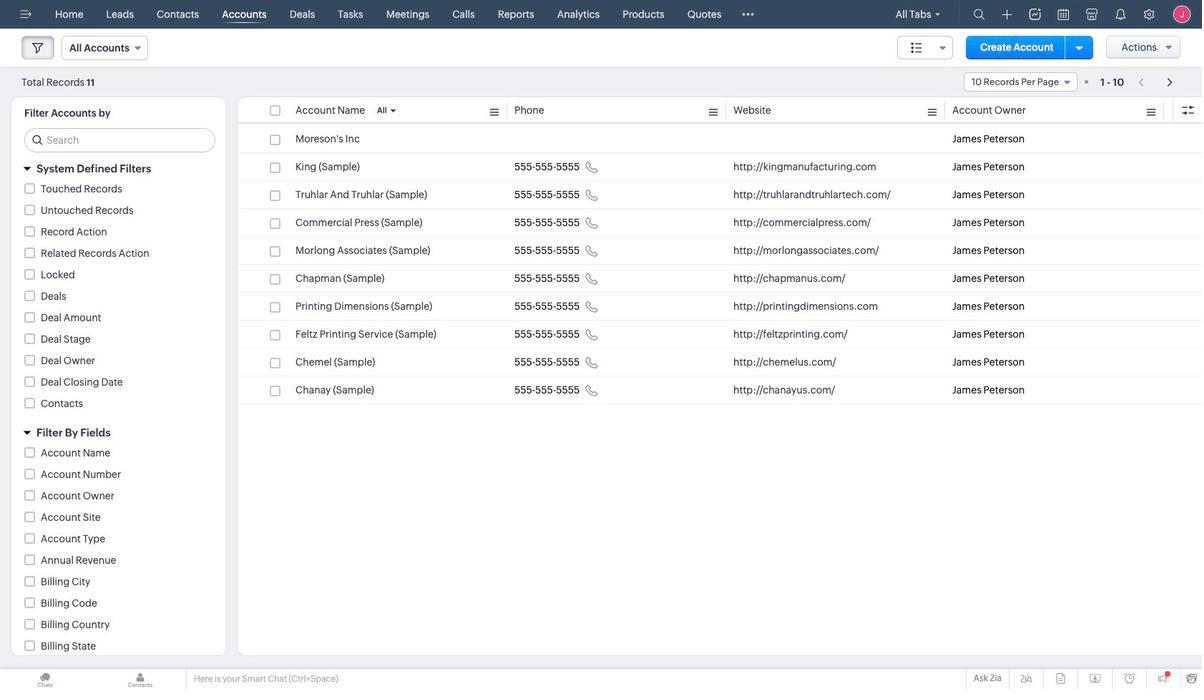 Task type: vqa. For each thing, say whether or not it's contained in the screenshot.
Search icon
yes



Task type: describe. For each thing, give the bounding box(es) containing it.
chats image
[[0, 669, 90, 689]]

sales motivator image
[[1030, 9, 1041, 20]]

calendar image
[[1058, 9, 1070, 20]]

marketplace image
[[1087, 9, 1098, 20]]

contacts image
[[95, 669, 185, 689]]



Task type: locate. For each thing, give the bounding box(es) containing it.
quick actions image
[[1003, 9, 1013, 20]]

configure settings image
[[1144, 9, 1155, 20]]

search image
[[974, 9, 985, 20]]

notifications image
[[1115, 9, 1127, 20]]



